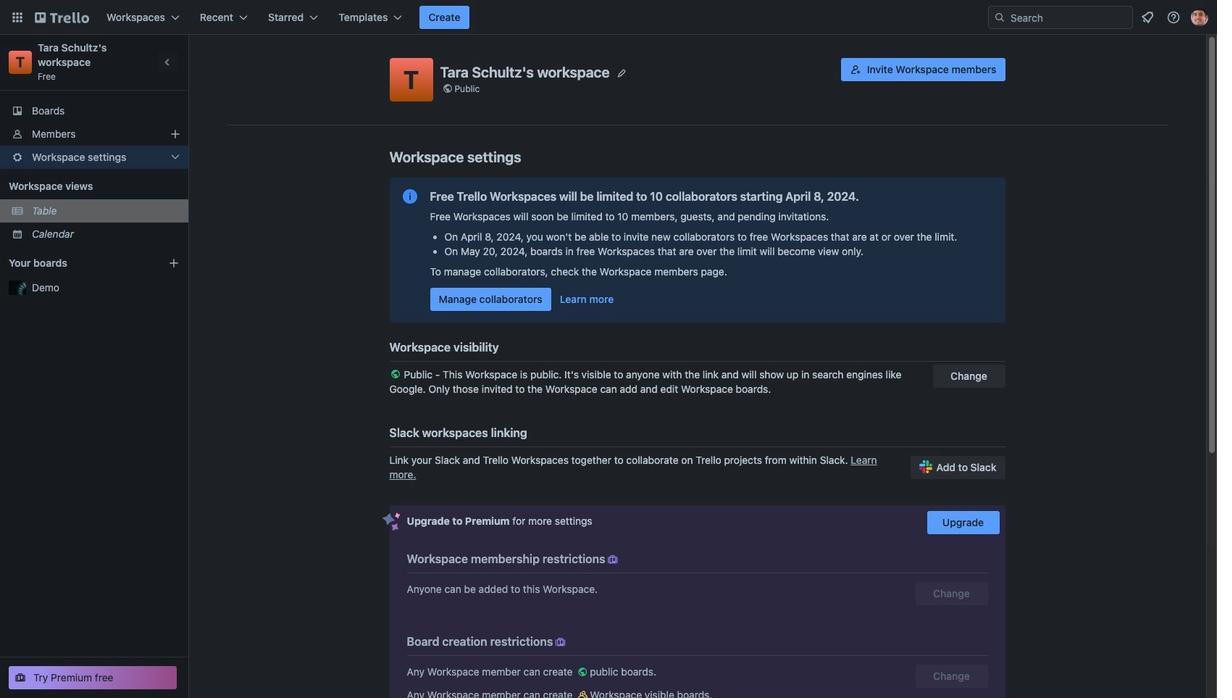 Task type: describe. For each thing, give the bounding box(es) containing it.
0 notifications image
[[1140, 9, 1157, 26]]

add board image
[[168, 257, 180, 269]]

0 horizontal spatial sm image
[[553, 635, 568, 649]]

your boards with 1 items element
[[9, 254, 146, 272]]

1 horizontal spatial sm image
[[576, 665, 590, 679]]

Search field
[[989, 6, 1134, 29]]

primary element
[[0, 0, 1218, 35]]



Task type: vqa. For each thing, say whether or not it's contained in the screenshot.
"Search" "icon" in the right top of the page
yes



Task type: locate. For each thing, give the bounding box(es) containing it.
open information menu image
[[1167, 10, 1182, 25]]

sm image
[[576, 688, 590, 698]]

1 vertical spatial sm image
[[553, 635, 568, 649]]

0 vertical spatial sm image
[[606, 552, 620, 567]]

workspace navigation collapse icon image
[[158, 52, 178, 72]]

2 horizontal spatial sm image
[[606, 552, 620, 567]]

search image
[[995, 12, 1006, 23]]

james peterson (jamespeterson93) image
[[1192, 9, 1209, 26]]

sparkle image
[[382, 512, 400, 531]]

sm image
[[606, 552, 620, 567], [553, 635, 568, 649], [576, 665, 590, 679]]

2 vertical spatial sm image
[[576, 665, 590, 679]]

back to home image
[[35, 6, 89, 29]]



